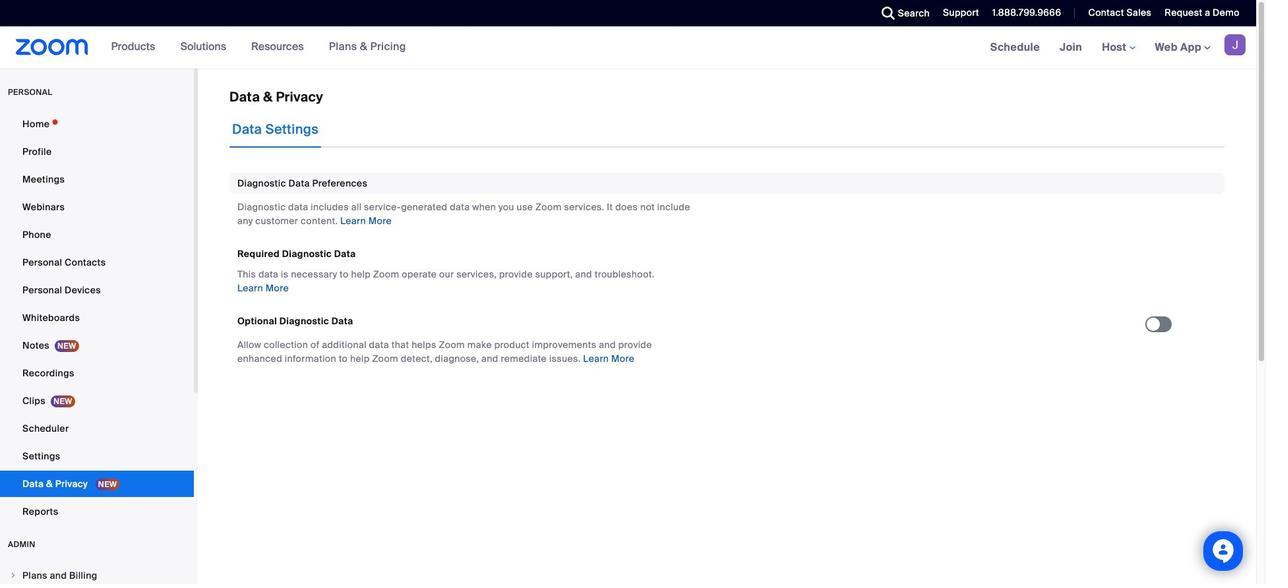 Task type: vqa. For each thing, say whether or not it's contained in the screenshot.
Zoom One Tab
no



Task type: describe. For each thing, give the bounding box(es) containing it.
right image
[[9, 572, 17, 580]]

zoom logo image
[[16, 39, 88, 55]]



Task type: locate. For each thing, give the bounding box(es) containing it.
profile picture image
[[1225, 34, 1246, 55]]

personal menu menu
[[0, 111, 194, 526]]

tab
[[229, 111, 321, 148]]

menu item
[[0, 563, 194, 584]]

banner
[[0, 26, 1256, 69]]

meetings navigation
[[980, 26, 1256, 69]]

product information navigation
[[101, 26, 416, 69]]



